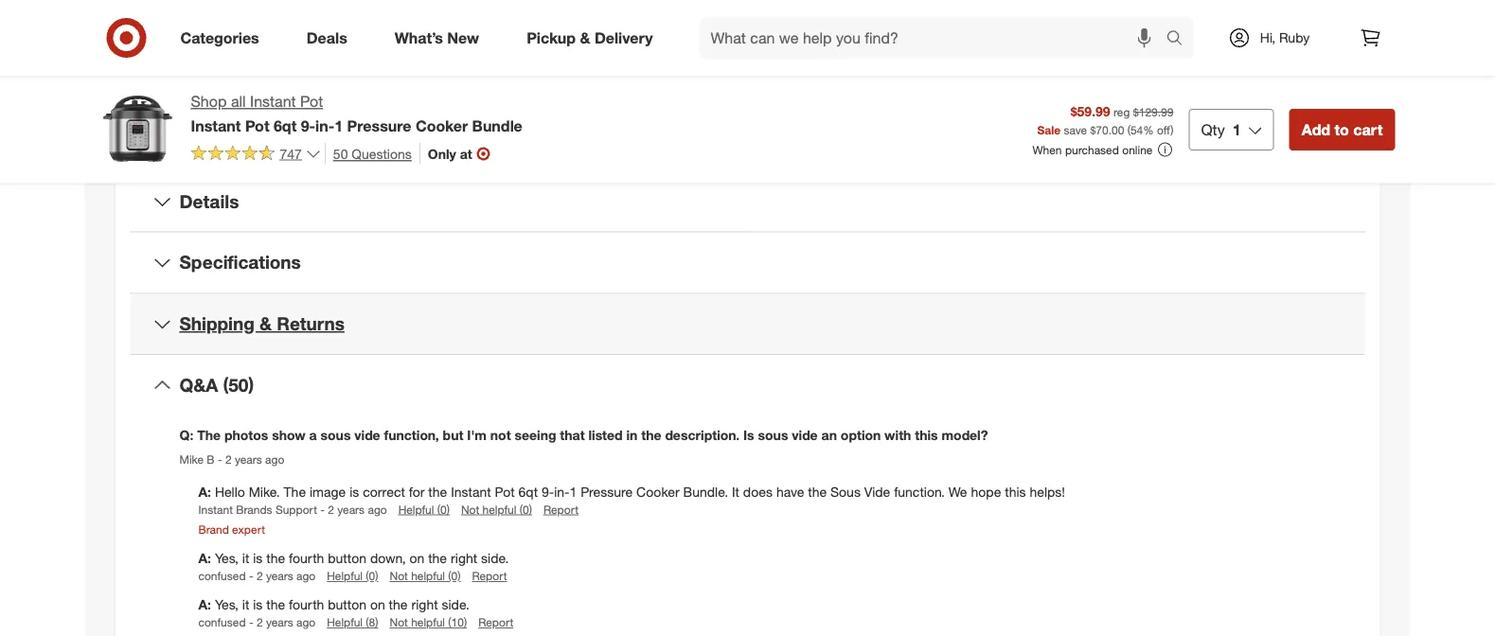 Task type: vqa. For each thing, say whether or not it's contained in the screenshot.
correct
yes



Task type: locate. For each thing, give the bounding box(es) containing it.
& right pickup
[[580, 28, 591, 47]]

what's
[[395, 28, 443, 47]]

have
[[777, 484, 805, 500]]

0 vertical spatial in-
[[316, 116, 335, 135]]

confused - 2 years ago
[[198, 569, 316, 584], [198, 616, 316, 630]]

hello
[[215, 484, 245, 500]]

1 horizontal spatial helpful  (0) button
[[399, 502, 450, 518]]

0 vertical spatial pot
[[300, 92, 323, 111]]

shipping & returns button
[[130, 294, 1366, 355]]

2 vertical spatial report button
[[479, 615, 514, 631]]

2 a: from the top
[[198, 550, 211, 567]]

ruby
[[1280, 29, 1310, 46]]

not helpful  (0) down down,
[[390, 569, 461, 584]]

2 down image
[[328, 503, 334, 517]]

q&a (50)
[[180, 374, 254, 396]]

q: the photos show a sous vide function, but i'm not seeing that listed in the description.  is sous vide an option with this model? mike b - 2 years ago
[[180, 427, 989, 467]]

cooker
[[416, 116, 468, 135], [637, 484, 680, 500]]

yes, for yes, it is the fourth button on the right side.
[[215, 597, 239, 614]]

1 horizontal spatial right
[[451, 550, 478, 567]]

pot down not
[[495, 484, 515, 500]]

1 horizontal spatial sous
[[758, 427, 789, 444]]

function.
[[894, 484, 945, 500]]

image gallery element
[[100, 0, 725, 68]]

0 horizontal spatial side.
[[442, 597, 470, 614]]

helpful down a: yes, it is the fourth button on the right side.
[[327, 616, 363, 630]]

not
[[461, 503, 480, 517], [390, 569, 408, 584], [390, 616, 408, 630]]

1 vertical spatial the
[[284, 484, 306, 500]]

0 vertical spatial report
[[544, 503, 579, 517]]

new
[[448, 28, 480, 47]]

1 vertical spatial button
[[328, 597, 367, 614]]

to
[[1335, 120, 1350, 139]]

description.
[[665, 427, 740, 444]]

helpful for down,
[[327, 569, 363, 584]]

1 vertical spatial on
[[370, 597, 385, 614]]

1 vertical spatial a:
[[198, 550, 211, 567]]

1 down 'q: the photos show a sous vide function, but i'm not seeing that listed in the description.  is sous vide an option with this model? mike b - 2 years ago'
[[570, 484, 577, 500]]

hi,
[[1261, 29, 1276, 46]]

0 horizontal spatial 9-
[[301, 116, 316, 135]]

2 vertical spatial report
[[479, 616, 514, 630]]

it
[[732, 484, 740, 500]]

- down a: yes, it is the fourth button on the right side.
[[249, 616, 253, 630]]

is for down,
[[253, 550, 263, 567]]

pot up 747
[[300, 92, 323, 111]]

2 vertical spatial helpful
[[411, 616, 445, 630]]

0 vertical spatial cooker
[[416, 116, 468, 135]]

ago down "show"
[[265, 452, 284, 467]]

years up a: yes, it is the fourth button on the right side.
[[266, 569, 293, 584]]

not helpful  (0)
[[461, 503, 532, 517], [390, 569, 461, 584]]

1 vertical spatial confused
[[198, 616, 246, 630]]

2 vertical spatial not
[[390, 616, 408, 630]]

2 right b
[[225, 452, 232, 467]]

the
[[642, 427, 662, 444], [429, 484, 447, 500], [808, 484, 827, 500], [266, 550, 285, 567], [428, 550, 447, 567], [266, 597, 285, 614], [389, 597, 408, 614]]

1
[[335, 116, 343, 135], [1233, 120, 1242, 139], [570, 484, 577, 500]]

1 vertical spatial not
[[390, 569, 408, 584]]

cooker left bundle.
[[637, 484, 680, 500]]

2 button from the top
[[328, 597, 367, 614]]

1 vertical spatial report
[[472, 569, 507, 584]]

0 horizontal spatial 6qt
[[274, 116, 297, 135]]

(0)
[[437, 503, 450, 517], [520, 503, 532, 517], [366, 569, 378, 584], [448, 569, 461, 584]]

0 vertical spatial yes,
[[215, 550, 239, 567]]

& left the returns on the left of the page
[[260, 313, 272, 335]]

0 vertical spatial helpful  (0) button
[[399, 502, 450, 518]]

vide left the function,
[[355, 427, 381, 444]]

0 vertical spatial helpful  (0)
[[399, 503, 450, 517]]

only at
[[428, 145, 472, 162]]

2 confused - 2 years ago from the top
[[198, 616, 316, 630]]

1 vertical spatial pressure
[[581, 484, 633, 500]]

1 vertical spatial not helpful  (0)
[[390, 569, 461, 584]]

questions
[[352, 145, 412, 162]]

1 horizontal spatial 6qt
[[519, 484, 538, 500]]

0 horizontal spatial helpful  (0)
[[327, 569, 378, 584]]

0 vertical spatial helpful
[[399, 503, 434, 517]]

1 confused - 2 years ago from the top
[[198, 569, 316, 584]]

on
[[410, 550, 425, 567], [370, 597, 385, 614]]

1 yes, from the top
[[215, 550, 239, 567]]

9- inside the shop all instant pot instant pot 6qt 9-in-1 pressure cooker bundle
[[301, 116, 316, 135]]

50
[[333, 145, 348, 162]]

not helpful  (0) button down down,
[[390, 568, 461, 585]]

0 horizontal spatial 1
[[335, 116, 343, 135]]

in-
[[316, 116, 335, 135], [554, 484, 570, 500]]

2 down the expert
[[257, 569, 263, 584]]

helpful  (0) for confused - 2 years ago
[[327, 569, 378, 584]]

0 horizontal spatial &
[[260, 313, 272, 335]]

0 vertical spatial on
[[410, 550, 425, 567]]

it
[[242, 550, 249, 567], [242, 597, 249, 614]]

helpful for side.
[[411, 616, 445, 630]]

vide
[[355, 427, 381, 444], [792, 427, 818, 444]]

0 vertical spatial report button
[[544, 502, 579, 518]]

1 vertical spatial not helpful  (0) button
[[390, 568, 461, 585]]

at
[[460, 145, 472, 162]]

this right with
[[915, 427, 938, 444]]

ago
[[265, 452, 284, 467], [368, 503, 387, 517], [297, 569, 316, 584], [297, 616, 316, 630]]

1 vertical spatial side.
[[442, 597, 470, 614]]

1 vertical spatial helpful
[[327, 569, 363, 584]]

mike.
[[249, 484, 280, 500]]

2 vertical spatial is
[[253, 597, 263, 614]]

0 vertical spatial &
[[580, 28, 591, 47]]

fourth down a: yes, it is the fourth button down, on the right side.
[[289, 597, 324, 614]]

not helpful  (10) button
[[390, 615, 467, 631]]

q:
[[180, 427, 194, 444]]

0 horizontal spatial in-
[[316, 116, 335, 135]]

1 horizontal spatial pot
[[300, 92, 323, 111]]

shop
[[191, 92, 227, 111]]

0 vertical spatial button
[[328, 550, 367, 567]]

0 vertical spatial is
[[350, 484, 359, 500]]

1 vertical spatial right
[[412, 597, 438, 614]]

right up the not helpful  (10) at left
[[412, 597, 438, 614]]

confused - 2 years ago for yes, it is the fourth button on the right side.
[[198, 616, 316, 630]]

a: for a: yes, it is the fourth button on the right side.
[[198, 597, 211, 614]]

0 horizontal spatial pressure
[[347, 116, 412, 135]]

qty 1
[[1202, 120, 1242, 139]]

report for a: yes, it is the fourth button down, on the right side.
[[472, 569, 507, 584]]

0 horizontal spatial this
[[915, 427, 938, 444]]

helpful down for
[[399, 503, 434, 517]]

helpful down not
[[483, 503, 517, 517]]

in- down 'q: the photos show a sous vide function, but i'm not seeing that listed in the description.  is sous vide an option with this model? mike b - 2 years ago'
[[554, 484, 570, 500]]

1 vertical spatial &
[[260, 313, 272, 335]]

0 horizontal spatial sous
[[321, 427, 351, 444]]

1 vertical spatial it
[[242, 597, 249, 614]]

not helpful  (0) button for instant brands support - 2 years ago
[[461, 502, 532, 518]]

report for a: yes, it is the fourth button on the right side.
[[479, 616, 514, 630]]

1 vertical spatial helpful
[[411, 569, 445, 584]]

helpful left (10)
[[411, 616, 445, 630]]

helpful for on
[[327, 616, 363, 630]]

function,
[[384, 427, 439, 444]]

0 vertical spatial fourth
[[289, 550, 324, 567]]

1 sous from the left
[[321, 427, 351, 444]]

2 confused from the top
[[198, 616, 246, 630]]

)
[[1171, 122, 1174, 137]]

0 vertical spatial right
[[451, 550, 478, 567]]

years down image
[[338, 503, 365, 517]]

0 vertical spatial confused
[[198, 569, 246, 584]]

confused for yes, it is the fourth button down, on the right side.
[[198, 569, 246, 584]]

1 up 50
[[335, 116, 343, 135]]

1 horizontal spatial helpful  (0)
[[399, 503, 450, 517]]

2 fourth from the top
[[289, 597, 324, 614]]

1 horizontal spatial this
[[1005, 484, 1027, 500]]

1 vertical spatial 9-
[[542, 484, 554, 500]]

is for on
[[253, 597, 263, 614]]

0 horizontal spatial cooker
[[416, 116, 468, 135]]

online
[[1123, 143, 1153, 157]]

1 horizontal spatial vide
[[792, 427, 818, 444]]

instant right the all
[[250, 92, 296, 111]]

reg
[[1114, 105, 1131, 119]]

not right (8)
[[390, 616, 408, 630]]

1 horizontal spatial in-
[[554, 484, 570, 500]]

not helpful  (0) button down not
[[461, 502, 532, 518]]

pressure down 'q: the photos show a sous vide function, but i'm not seeing that listed in the description.  is sous vide an option with this model? mike b - 2 years ago'
[[581, 484, 633, 500]]

2 yes, from the top
[[215, 597, 239, 614]]

(0) down seeing
[[520, 503, 532, 517]]

the inside 'q: the photos show a sous vide function, but i'm not seeing that listed in the description.  is sous vide an option with this model? mike b - 2 years ago'
[[197, 427, 221, 444]]

pot up 747 link
[[245, 116, 270, 135]]

0 vertical spatial not
[[461, 503, 480, 517]]

-
[[218, 452, 222, 467], [320, 503, 325, 517], [249, 569, 253, 584], [249, 616, 253, 630]]

fourth down "support"
[[289, 550, 324, 567]]

fourth for on
[[289, 597, 324, 614]]

helpful
[[483, 503, 517, 517], [411, 569, 445, 584], [411, 616, 445, 630]]

sous right is
[[758, 427, 789, 444]]

1 vertical spatial confused - 2 years ago
[[198, 616, 316, 630]]

0 horizontal spatial helpful  (0) button
[[327, 568, 378, 585]]

70.00
[[1096, 122, 1125, 137]]

$
[[1091, 122, 1096, 137]]

right up (10)
[[451, 550, 478, 567]]

not down down,
[[390, 569, 408, 584]]

helpful  (0) down a: yes, it is the fourth button down, on the right side.
[[327, 569, 378, 584]]

image
[[310, 484, 346, 500]]

- right b
[[218, 452, 222, 467]]

0 vertical spatial this
[[915, 427, 938, 444]]

not helpful  (0) down not
[[461, 503, 532, 517]]

0 vertical spatial not helpful  (0)
[[461, 503, 532, 517]]

9- down 'q: the photos show a sous vide function, but i'm not seeing that listed in the description.  is sous vide an option with this model? mike b - 2 years ago'
[[542, 484, 554, 500]]

0 vertical spatial 6qt
[[274, 116, 297, 135]]

it for yes, it is the fourth button on the right side.
[[242, 597, 249, 614]]

- inside 'q: the photos show a sous vide function, but i'm not seeing that listed in the description.  is sous vide an option with this model? mike b - 2 years ago'
[[218, 452, 222, 467]]

not helpful  (0) for confused - 2 years ago
[[390, 569, 461, 584]]

brand
[[198, 523, 229, 537]]

helpful  (0) button for instant brands support - 2 years ago
[[399, 502, 450, 518]]

1 right qty on the right
[[1233, 120, 1242, 139]]

1 vertical spatial helpful  (0)
[[327, 569, 378, 584]]

helpful  (0) for instant brands support - 2 years ago
[[399, 503, 450, 517]]

6qt down seeing
[[519, 484, 538, 500]]

deals
[[307, 28, 347, 47]]

delivery
[[595, 28, 653, 47]]

1 horizontal spatial 9-
[[542, 484, 554, 500]]

on up (8)
[[370, 597, 385, 614]]

helpful  (0) button for confused - 2 years ago
[[327, 568, 378, 585]]

1 horizontal spatial pressure
[[581, 484, 633, 500]]

helpful  (0) button
[[399, 502, 450, 518], [327, 568, 378, 585]]

show more images
[[347, 38, 478, 57]]

1 vertical spatial is
[[253, 550, 263, 567]]

more
[[390, 38, 425, 57]]

0 vertical spatial the
[[197, 427, 221, 444]]

cooker up only
[[416, 116, 468, 135]]

we
[[949, 484, 968, 500]]

not helpful  (0) button
[[461, 502, 532, 518], [390, 568, 461, 585]]

report button
[[544, 502, 579, 518], [472, 568, 507, 585], [479, 615, 514, 631]]

1 it from the top
[[242, 550, 249, 567]]

1 vertical spatial cooker
[[637, 484, 680, 500]]

(0) down down,
[[366, 569, 378, 584]]

report
[[544, 503, 579, 517], [472, 569, 507, 584], [479, 616, 514, 630]]

6qt up 747
[[274, 116, 297, 135]]

pressure up questions
[[347, 116, 412, 135]]

add to cart
[[1302, 120, 1384, 139]]

model?
[[942, 427, 989, 444]]

1 vertical spatial helpful  (0) button
[[327, 568, 378, 585]]

1 vertical spatial fourth
[[289, 597, 324, 614]]

helpful up the not helpful  (10) at left
[[411, 569, 445, 584]]

sale
[[1038, 122, 1061, 137]]

confused - 2 years ago down the expert
[[198, 569, 316, 584]]

6qt
[[274, 116, 297, 135], [519, 484, 538, 500]]

0 vertical spatial side.
[[481, 550, 509, 567]]

9- up 747
[[301, 116, 316, 135]]

pickup & delivery link
[[511, 17, 677, 59]]

1 vertical spatial pot
[[245, 116, 270, 135]]

a:
[[198, 484, 211, 500], [198, 550, 211, 567], [198, 597, 211, 614]]

1 inside the shop all instant pot instant pot 6qt 9-in-1 pressure cooker bundle
[[335, 116, 343, 135]]

1 button from the top
[[328, 550, 367, 567]]

instant down shop
[[191, 116, 241, 135]]

for
[[409, 484, 425, 500]]

1 horizontal spatial &
[[580, 28, 591, 47]]

1 vertical spatial report button
[[472, 568, 507, 585]]

0 horizontal spatial vide
[[355, 427, 381, 444]]

0 vertical spatial not helpful  (0) button
[[461, 502, 532, 518]]

sous
[[831, 484, 861, 500]]

- down the expert
[[249, 569, 253, 584]]

pot
[[300, 92, 323, 111], [245, 116, 270, 135], [495, 484, 515, 500]]

confused
[[198, 569, 246, 584], [198, 616, 246, 630]]

not helpful  (0) button for confused - 2 years ago
[[390, 568, 461, 585]]

0 horizontal spatial the
[[197, 427, 221, 444]]

helpful down a: yes, it is the fourth button down, on the right side.
[[327, 569, 363, 584]]

listed
[[589, 427, 623, 444]]

confused - 2 years ago down a: yes, it is the fourth button on the right side.
[[198, 616, 316, 630]]

fourth
[[289, 550, 324, 567], [289, 597, 324, 614]]

right
[[451, 550, 478, 567], [412, 597, 438, 614]]

1 vertical spatial yes,
[[215, 597, 239, 614]]

add to cart button
[[1290, 109, 1396, 150]]

button up the helpful  (8) at the left
[[328, 597, 367, 614]]

0 vertical spatial it
[[242, 550, 249, 567]]

2 horizontal spatial pot
[[495, 484, 515, 500]]

& inside dropdown button
[[260, 313, 272, 335]]

1 confused from the top
[[198, 569, 246, 584]]

0 vertical spatial 9-
[[301, 116, 316, 135]]

0 vertical spatial confused - 2 years ago
[[198, 569, 316, 584]]

in- up 50
[[316, 116, 335, 135]]

cooker inside the shop all instant pot instant pot 6qt 9-in-1 pressure cooker bundle
[[416, 116, 468, 135]]

on right down,
[[410, 550, 425, 567]]

helpful  (0) button down a: yes, it is the fourth button down, on the right side.
[[327, 568, 378, 585]]

2 inside 'q: the photos show a sous vide function, but i'm not seeing that listed in the description.  is sous vide an option with this model? mike b - 2 years ago'
[[225, 452, 232, 467]]

years down photos
[[235, 452, 262, 467]]

3 a: from the top
[[198, 597, 211, 614]]

vide left an
[[792, 427, 818, 444]]

the right q:
[[197, 427, 221, 444]]

sous right a
[[321, 427, 351, 444]]

1 a: from the top
[[198, 484, 211, 500]]

0 vertical spatial pressure
[[347, 116, 412, 135]]

2 vertical spatial a:
[[198, 597, 211, 614]]

1 fourth from the top
[[289, 550, 324, 567]]

helpful  (0) down for
[[399, 503, 450, 517]]

what's new link
[[379, 17, 503, 59]]

2 vertical spatial helpful
[[327, 616, 363, 630]]

helpful  (0) button down for
[[399, 502, 450, 518]]

the up "support"
[[284, 484, 306, 500]]

(10)
[[448, 616, 467, 630]]

2 it from the top
[[242, 597, 249, 614]]

add
[[1302, 120, 1331, 139]]

sponsored
[[1340, 34, 1396, 48]]

this right hope
[[1005, 484, 1027, 500]]

ago down a: yes, it is the fourth button on the right side.
[[297, 616, 316, 630]]

not down i'm
[[461, 503, 480, 517]]

button left down,
[[328, 550, 367, 567]]



Task type: describe. For each thing, give the bounding box(es) containing it.
1 vertical spatial this
[[1005, 484, 1027, 500]]

image of instant pot 6qt 9-in-1 pressure cooker bundle image
[[100, 91, 176, 167]]

categories
[[180, 28, 259, 47]]

i'm
[[467, 427, 487, 444]]

ago up a: yes, it is the fourth button on the right side.
[[297, 569, 316, 584]]

all
[[231, 92, 246, 111]]

0 horizontal spatial pot
[[245, 116, 270, 135]]

1 vertical spatial in-
[[554, 484, 570, 500]]

not helpful  (10)
[[390, 616, 467, 630]]

What can we help you find? suggestions appear below search field
[[700, 17, 1171, 59]]

747 link
[[191, 143, 321, 166]]

$59.99
[[1071, 103, 1111, 119]]

deals link
[[291, 17, 371, 59]]

details button
[[130, 171, 1366, 232]]

hi, ruby
[[1261, 29, 1310, 46]]

off
[[1158, 122, 1171, 137]]

not helpful  (0) for instant brands support - 2 years ago
[[461, 503, 532, 517]]

report button for yes, it is the fourth button down, on the right side.
[[472, 568, 507, 585]]

does
[[744, 484, 773, 500]]

brand expert
[[198, 523, 265, 537]]

cart
[[1354, 120, 1384, 139]]

an
[[822, 427, 837, 444]]

with
[[885, 427, 912, 444]]

brands
[[236, 503, 272, 517]]

0 vertical spatial helpful
[[483, 503, 517, 517]]

q&a
[[180, 374, 218, 396]]

2 sous from the left
[[758, 427, 789, 444]]

down,
[[370, 550, 406, 567]]

bundle.
[[684, 484, 729, 500]]

a: hello mike. the image is correct for the instant pot 6qt 9-in-1 pressure cooker bundle. it does have the sous vide function.  we hope this helps!
[[198, 484, 1066, 500]]

& for shipping
[[260, 313, 272, 335]]

ago down correct
[[368, 503, 387, 517]]

a
[[309, 427, 317, 444]]

1 horizontal spatial on
[[410, 550, 425, 567]]

yes, for yes, it is the fourth button down, on the right side.
[[215, 550, 239, 567]]

q&a (50) button
[[130, 355, 1366, 416]]

helpful  (8)
[[327, 616, 378, 630]]

search button
[[1158, 17, 1204, 63]]

the inside 'q: the photos show a sous vide function, but i'm not seeing that listed in the description.  is sous vide an option with this model? mike b - 2 years ago'
[[642, 427, 662, 444]]

show more images button
[[335, 27, 490, 68]]

specifications button
[[130, 233, 1366, 293]]

a: yes, it is the fourth button on the right side.
[[198, 597, 470, 614]]

in
[[627, 427, 638, 444]]

specifications
[[180, 252, 301, 274]]

2 down a: yes, it is the fourth button on the right side.
[[257, 616, 263, 630]]

show
[[347, 38, 385, 57]]

helps!
[[1030, 484, 1066, 500]]

not
[[491, 427, 511, 444]]

1 horizontal spatial cooker
[[637, 484, 680, 500]]

fourth for down,
[[289, 550, 324, 567]]

2 vide from the left
[[792, 427, 818, 444]]

$129.99
[[1134, 105, 1174, 119]]

1 horizontal spatial side.
[[481, 550, 509, 567]]

report button for yes, it is the fourth button on the right side.
[[479, 615, 514, 631]]

helpful  (8) button
[[327, 615, 378, 631]]

1 horizontal spatial 1
[[570, 484, 577, 500]]

ago inside 'q: the photos show a sous vide function, but i'm not seeing that listed in the description.  is sous vide an option with this model? mike b - 2 years ago'
[[265, 452, 284, 467]]

shipping & returns
[[180, 313, 345, 335]]

(0) down but at the bottom of the page
[[437, 503, 450, 517]]

pickup
[[527, 28, 576, 47]]

button for down,
[[328, 550, 367, 567]]

%
[[1144, 122, 1155, 137]]

years inside 'q: the photos show a sous vide function, but i'm not seeing that listed in the description.  is sous vide an option with this model? mike b - 2 years ago'
[[235, 452, 262, 467]]

(0) up (10)
[[448, 569, 461, 584]]

it for yes, it is the fourth button down, on the right side.
[[242, 550, 249, 567]]

instant brands support - 2 years ago
[[198, 503, 387, 517]]

expert
[[232, 523, 265, 537]]

that
[[560, 427, 585, 444]]

not for right
[[390, 616, 408, 630]]

details
[[180, 190, 239, 212]]

0 horizontal spatial on
[[370, 597, 385, 614]]

helpful for right
[[411, 569, 445, 584]]

seeing
[[515, 427, 557, 444]]

advertisement region
[[771, 0, 1396, 32]]

years down a: yes, it is the fourth button on the right side.
[[266, 616, 293, 630]]

in- inside the shop all instant pot instant pot 6qt 9-in-1 pressure cooker bundle
[[316, 116, 335, 135]]

option
[[841, 427, 881, 444]]

$59.99 reg $129.99 sale save $ 70.00 ( 54 % off )
[[1038, 103, 1174, 137]]

confused for yes, it is the fourth button on the right side.
[[198, 616, 246, 630]]

when
[[1033, 143, 1063, 157]]

pickup & delivery
[[527, 28, 653, 47]]

search
[[1158, 30, 1204, 49]]

is
[[744, 427, 755, 444]]

a: yes, it is the fourth button down, on the right side.
[[198, 550, 509, 567]]

pressure inside the shop all instant pot instant pot 6qt 9-in-1 pressure cooker bundle
[[347, 116, 412, 135]]

& for pickup
[[580, 28, 591, 47]]

2 vertical spatial pot
[[495, 484, 515, 500]]

- down image
[[320, 503, 325, 517]]

6qt inside the shop all instant pot instant pot 6qt 9-in-1 pressure cooker bundle
[[274, 116, 297, 135]]

when purchased online
[[1033, 143, 1153, 157]]

1 horizontal spatial the
[[284, 484, 306, 500]]

qty
[[1202, 120, 1226, 139]]

purchased
[[1066, 143, 1120, 157]]

confused - 2 years ago for yes, it is the fourth button down, on the right side.
[[198, 569, 316, 584]]

only
[[428, 145, 456, 162]]

instant up brand
[[198, 503, 233, 517]]

b
[[207, 452, 215, 467]]

0 horizontal spatial right
[[412, 597, 438, 614]]

correct
[[363, 484, 405, 500]]

mike
[[180, 452, 204, 467]]

button for on
[[328, 597, 367, 614]]

bundle
[[472, 116, 523, 135]]

1 vertical spatial 6qt
[[519, 484, 538, 500]]

instant right for
[[451, 484, 491, 500]]

2 horizontal spatial 1
[[1233, 120, 1242, 139]]

returns
[[277, 313, 345, 335]]

this inside 'q: the photos show a sous vide function, but i'm not seeing that listed in the description.  is sous vide an option with this model? mike b - 2 years ago'
[[915, 427, 938, 444]]

hope
[[971, 484, 1002, 500]]

shipping
[[180, 313, 255, 335]]

but
[[443, 427, 464, 444]]

not for the
[[390, 569, 408, 584]]

categories link
[[164, 17, 283, 59]]

1 vide from the left
[[355, 427, 381, 444]]

a: for a: hello mike. the image is correct for the instant pot 6qt 9-in-1 pressure cooker bundle. it does have the sous vide function.  we hope this helps!
[[198, 484, 211, 500]]

747
[[280, 145, 302, 162]]

photos
[[224, 427, 268, 444]]

what's new
[[395, 28, 480, 47]]

images
[[429, 38, 478, 57]]

a: for a: yes, it is the fourth button down, on the right side.
[[198, 550, 211, 567]]

vide
[[865, 484, 891, 500]]



